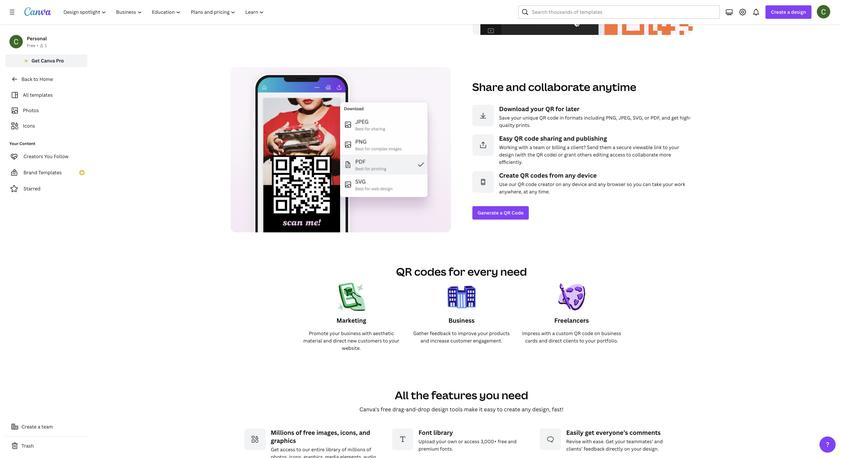 Task type: vqa. For each thing, say whether or not it's contained in the screenshot.
Ask Canva Assistant for help text field
no



Task type: describe. For each thing, give the bounding box(es) containing it.
a inside button
[[38, 424, 40, 430]]

drop
[[418, 406, 431, 413]]

font library upload your own or access 3,000+ free and premium fonts.
[[419, 429, 517, 452]]

anytime
[[593, 80, 637, 94]]

brand templates
[[24, 169, 62, 176]]

back to home
[[22, 76, 53, 82]]

and inside 'millions of free images, icons, and graphics get access to our entire library of millions of photos, icons, graphics, media elements, audio'
[[359, 429, 371, 437]]

create a design
[[772, 9, 807, 15]]

and inside promote your business with aesthetic material and direct new customers to your website.
[[324, 338, 332, 344]]

font
[[419, 429, 432, 437]]

own
[[448, 439, 458, 445]]

customer
[[451, 338, 473, 344]]

entire
[[312, 447, 325, 453]]

creators you follow
[[24, 153, 69, 160]]

your inside easy qr code sharing and publishing working with a team or billing a client? send them a secure viewable link to your design (with the qr code) or grant others editing access to collaborate more efficiently.
[[670, 144, 680, 151]]

drag-
[[393, 406, 406, 413]]

client?
[[571, 144, 586, 151]]

feedback inside gather feedback to improve your products and increase customer engagement.
[[430, 330, 451, 337]]

millions of free images, icons, and graphics image
[[244, 429, 266, 450]]

any left browser
[[598, 181, 607, 188]]

sharing
[[541, 134, 563, 143]]

billing
[[552, 144, 566, 151]]

grant
[[565, 152, 577, 158]]

a inside impress with a custom qr code on business cards and direct clients to your portfolio.
[[553, 330, 555, 337]]

starred
[[24, 186, 41, 192]]

free •
[[27, 43, 38, 48]]

or inside download your qr for later save your unique qr code in formats including png, jpeg, svg, or pdf, and get high- quality prints.
[[645, 115, 650, 121]]

your down download
[[512, 115, 522, 121]]

customers
[[358, 338, 382, 344]]

(with
[[516, 152, 527, 158]]

0 horizontal spatial icons,
[[289, 454, 303, 458]]

to inside gather feedback to improve your products and increase customer engagement.
[[452, 330, 457, 337]]

increase
[[431, 338, 450, 344]]

free inside 'millions of free images, icons, and graphics get access to our entire library of millions of photos, icons, graphics, media elements, audio'
[[303, 429, 315, 437]]

back
[[22, 76, 32, 82]]

at
[[524, 189, 529, 195]]

and inside easy qr code sharing and publishing working with a team or billing a client? send them a secure viewable link to your design (with the qr code) or grant others editing access to collaborate more efficiently.
[[564, 134, 575, 143]]

elements,
[[340, 454, 363, 458]]

0 horizontal spatial collaborate
[[529, 80, 591, 94]]

the inside easy qr code sharing and publishing working with a team or billing a client? send them a secure viewable link to your design (with the qr code) or grant others editing access to collaborate more efficiently.
[[528, 152, 536, 158]]

get for easily get everyone's comments
[[606, 439, 614, 445]]

trash link
[[5, 440, 87, 453]]

design,
[[533, 406, 551, 413]]

free
[[27, 43, 35, 48]]

impress
[[523, 330, 541, 337]]

create
[[504, 406, 521, 413]]

0 vertical spatial device
[[578, 171, 597, 179]]

with inside impress with a custom qr code on business cards and direct clients to your portfolio.
[[542, 330, 552, 337]]

codes inside create qr codes from any device use our qr code creator on any device and any browser so you can take your work anywhere, at any time.
[[531, 171, 548, 179]]

and up download
[[506, 80, 527, 94]]

access inside font library upload your own or access 3,000+ free and premium fonts.
[[465, 439, 480, 445]]

1 vertical spatial for
[[449, 265, 466, 279]]

your inside font library upload your own or access 3,000+ free and premium fonts.
[[437, 439, 447, 445]]

easily get everyone's comments revise with ease. get your teammates' and clients' feedback directly on your design.
[[567, 429, 663, 452]]

direct inside impress with a custom qr code on business cards and direct clients to your portfolio.
[[549, 338, 563, 344]]

can
[[643, 181, 652, 188]]

create qr codes from any device image
[[473, 171, 494, 193]]

and inside download your qr for later save your unique qr code in formats including png, jpeg, svg, or pdf, and get high- quality prints.
[[662, 115, 671, 121]]

upload
[[419, 439, 435, 445]]

cards
[[526, 338, 538, 344]]

download your qr for later save your unique qr code in formats including png, jpeg, svg, or pdf, and get high- quality prints.
[[500, 105, 692, 128]]

creators you follow link
[[5, 150, 87, 163]]

follow
[[54, 153, 69, 160]]

aesthetic
[[373, 330, 394, 337]]

easy
[[484, 406, 496, 413]]

business
[[449, 317, 475, 325]]

jpeg,
[[619, 115, 632, 121]]

freelancers
[[555, 317, 589, 325]]

all for templates
[[23, 92, 29, 98]]

download your qr for later image
[[473, 105, 494, 126]]

1 vertical spatial generate
[[478, 210, 499, 216]]

1 vertical spatial device
[[573, 181, 588, 188]]

your right promote
[[330, 330, 340, 337]]

0 vertical spatial icons,
[[341, 429, 358, 437]]

get for millions of free images, icons, and graphics
[[271, 447, 279, 453]]

them
[[600, 144, 612, 151]]

improve
[[458, 330, 477, 337]]

your inside create qr codes from any device use our qr code creator on any device and any browser so you can take your work anywhere, at any time.
[[663, 181, 674, 188]]

icons link
[[9, 120, 83, 132]]

time.
[[539, 189, 550, 195]]

to up 'more'
[[664, 144, 668, 151]]

working
[[500, 144, 518, 151]]

to inside impress with a custom qr code on business cards and direct clients to your portfolio.
[[580, 338, 585, 344]]

you inside all the features you need canva's free drag-and-drop design tools make it easy to create any design, fast!
[[480, 388, 500, 403]]

or down billing
[[559, 152, 564, 158]]

new
[[348, 338, 357, 344]]

photos,
[[271, 454, 288, 458]]

from
[[550, 171, 564, 179]]

engagement.
[[474, 338, 503, 344]]

marketing
[[337, 317, 367, 325]]

any down from
[[563, 181, 571, 188]]

formats
[[566, 115, 583, 121]]

create a team
[[22, 424, 53, 430]]

design inside 'create a design' dropdown button
[[792, 9, 807, 15]]

freelancers image
[[558, 283, 586, 317]]

library inside font library upload your own or access 3,000+ free and premium fonts.
[[434, 429, 453, 437]]

create for team
[[22, 424, 37, 430]]

publishing
[[577, 134, 608, 143]]

pro
[[56, 57, 64, 64]]

so
[[627, 181, 633, 188]]

fast!
[[553, 406, 564, 413]]

unique
[[523, 115, 539, 121]]

graphics
[[271, 437, 296, 445]]

tools
[[450, 406, 463, 413]]

millions
[[348, 447, 366, 453]]

for inside download your qr for later save your unique qr code in formats including png, jpeg, svg, or pdf, and get high- quality prints.
[[556, 105, 565, 113]]

templates
[[38, 169, 62, 176]]

your inside impress with a custom qr code on business cards and direct clients to your portfolio.
[[586, 338, 596, 344]]

access inside 'millions of free images, icons, and graphics get access to our entire library of millions of photos, icons, graphics, media elements, audio'
[[280, 447, 296, 453]]

team inside easy qr code sharing and publishing working with a team or billing a client? send them a secure viewable link to your design (with the qr code) or grant others editing access to collaborate more efficiently.
[[534, 144, 545, 151]]

photos
[[23, 107, 39, 114]]

clients'
[[567, 446, 583, 452]]

later
[[566, 105, 580, 113]]

collaborate inside easy qr code sharing and publishing working with a team or billing a client? send them a secure viewable link to your design (with the qr code) or grant others editing access to collaborate more efficiently.
[[633, 152, 659, 158]]

get inside download your qr for later save your unique qr code in formats including png, jpeg, svg, or pdf, and get high- quality prints.
[[672, 115, 679, 121]]

code)
[[545, 152, 558, 158]]

with inside easy qr code sharing and publishing working with a team or billing a client? send them a secure viewable link to your design (with the qr code) or grant others editing access to collaborate more efficiently.
[[519, 144, 529, 151]]

you inside create qr codes from any device use our qr code creator on any device and any browser so you can take your work anywhere, at any time.
[[634, 181, 642, 188]]

direct inside promote your business with aesthetic material and direct new customers to your website.
[[333, 338, 347, 344]]

the inside all the features you need canva's free drag-and-drop design tools make it easy to create any design, fast!
[[411, 388, 429, 403]]

1 horizontal spatial code
[[512, 210, 524, 216]]

png,
[[607, 115, 618, 121]]

any right from
[[566, 171, 576, 179]]

1 vertical spatial codes
[[415, 265, 447, 279]]

2 horizontal spatial of
[[367, 447, 372, 453]]

get canva pro
[[31, 57, 64, 64]]

0 horizontal spatial of
[[296, 429, 302, 437]]

•
[[37, 43, 38, 48]]

marketing image
[[338, 283, 366, 317]]

canva
[[41, 57, 55, 64]]

or inside font library upload your own or access 3,000+ free and premium fonts.
[[459, 439, 464, 445]]

qr inside impress with a custom qr code on business cards and direct clients to your portfolio.
[[575, 330, 581, 337]]

and inside the easily get everyone's comments revise with ease. get your teammates' and clients' feedback directly on your design.
[[655, 439, 663, 445]]

need for every
[[501, 265, 527, 279]]

portfolio.
[[597, 338, 619, 344]]



Task type: locate. For each thing, give the bounding box(es) containing it.
code down prints.
[[525, 134, 539, 143]]

0 vertical spatial generate a qr code
[[236, 12, 282, 18]]

share
[[473, 80, 504, 94]]

create qr codes from any device use our qr code creator on any device and any browser so you can take your work anywhere, at any time.
[[500, 171, 686, 195]]

on inside impress with a custom qr code on business cards and direct clients to your portfolio.
[[595, 330, 601, 337]]

direct left new
[[333, 338, 347, 344]]

create inside dropdown button
[[772, 9, 787, 15]]

1 business from the left
[[341, 330, 361, 337]]

with
[[519, 144, 529, 151], [362, 330, 372, 337], [542, 330, 552, 337], [583, 439, 593, 445]]

top level navigation element
[[59, 5, 270, 19]]

feedback up increase on the bottom right of page
[[430, 330, 451, 337]]

free left drag-
[[381, 406, 391, 413]]

business up portfolio.
[[602, 330, 622, 337]]

all inside 'link'
[[23, 92, 29, 98]]

0 horizontal spatial all
[[23, 92, 29, 98]]

your up unique at top right
[[531, 105, 545, 113]]

0 vertical spatial you
[[634, 181, 642, 188]]

1 vertical spatial all
[[395, 388, 409, 403]]

get left high-
[[672, 115, 679, 121]]

including
[[585, 115, 605, 121]]

get up directly
[[606, 439, 614, 445]]

and down gather
[[421, 338, 430, 344]]

or left pdf,
[[645, 115, 650, 121]]

0 vertical spatial get
[[672, 115, 679, 121]]

1 horizontal spatial create
[[500, 171, 519, 179]]

0 horizontal spatial library
[[326, 447, 341, 453]]

0 vertical spatial the
[[528, 152, 536, 158]]

and inside impress with a custom qr code on business cards and direct clients to your portfolio.
[[539, 338, 548, 344]]

0 vertical spatial collaborate
[[529, 80, 591, 94]]

free right 3,000+ at the right of page
[[498, 439, 507, 445]]

0 horizontal spatial get
[[586, 429, 595, 437]]

None search field
[[519, 5, 721, 19]]

team up code)
[[534, 144, 545, 151]]

code inside impress with a custom qr code on business cards and direct clients to your portfolio.
[[583, 330, 594, 337]]

our up graphics, at the left bottom of the page
[[303, 447, 310, 453]]

easy
[[500, 134, 513, 143]]

and inside font library upload your own or access 3,000+ free and premium fonts.
[[508, 439, 517, 445]]

ease.
[[594, 439, 605, 445]]

use
[[500, 181, 508, 188]]

Search search field
[[532, 6, 716, 18]]

code inside download your qr for later save your unique qr code in formats including png, jpeg, svg, or pdf, and get high- quality prints.
[[548, 115, 559, 121]]

device
[[578, 171, 597, 179], [573, 181, 588, 188]]

comments
[[630, 429, 661, 437]]

design inside easy qr code sharing and publishing working with a team or billing a client? send them a secure viewable link to your design (with the qr code) or grant others editing access to collaborate more efficiently.
[[500, 152, 514, 158]]

access down the secure
[[611, 152, 626, 158]]

all for the
[[395, 388, 409, 403]]

with up customers
[[362, 330, 372, 337]]

0 horizontal spatial codes
[[415, 265, 447, 279]]

1 horizontal spatial icons,
[[341, 429, 358, 437]]

get
[[31, 57, 40, 64], [606, 439, 614, 445], [271, 447, 279, 453]]

create for codes
[[500, 171, 519, 179]]

0 horizontal spatial generate a qr code link
[[231, 9, 287, 22]]

or right own
[[459, 439, 464, 445]]

or up code)
[[546, 144, 551, 151]]

free inside all the features you need canva's free drag-and-drop design tools make it easy to create any design, fast!
[[381, 406, 391, 413]]

features
[[432, 388, 478, 403]]

all the features you need canva's free drag-and-drop design tools make it easy to create any design, fast!
[[360, 388, 564, 413]]

code
[[270, 12, 282, 18], [512, 210, 524, 216]]

1 vertical spatial get
[[606, 439, 614, 445]]

design right drop
[[432, 406, 449, 413]]

1 horizontal spatial for
[[556, 105, 565, 113]]

1 vertical spatial on
[[595, 330, 601, 337]]

library inside 'millions of free images, icons, and graphics get access to our entire library of millions of photos, icons, graphics, media elements, audio'
[[326, 447, 341, 453]]

need
[[501, 265, 527, 279], [502, 388, 529, 403]]

1 vertical spatial collaborate
[[633, 152, 659, 158]]

on
[[556, 181, 562, 188], [595, 330, 601, 337], [625, 446, 631, 452]]

all inside all the features you need canva's free drag-and-drop design tools make it easy to create any design, fast!
[[395, 388, 409, 403]]

and right 3,000+ at the right of page
[[508, 439, 517, 445]]

create a design button
[[766, 5, 812, 19]]

to inside all the features you need canva's free drag-and-drop design tools make it easy to create any design, fast!
[[498, 406, 503, 413]]

your up directly
[[616, 439, 626, 445]]

free
[[381, 406, 391, 413], [303, 429, 315, 437], [498, 439, 507, 445]]

christina overa image
[[818, 5, 831, 18]]

on down from
[[556, 181, 562, 188]]

collaborate down viewable
[[633, 152, 659, 158]]

design down working
[[500, 152, 514, 158]]

to left entire
[[297, 447, 302, 453]]

your down aesthetic
[[389, 338, 400, 344]]

1 horizontal spatial direct
[[549, 338, 563, 344]]

a
[[788, 9, 791, 15], [258, 12, 261, 18], [530, 144, 533, 151], [567, 144, 570, 151], [613, 144, 616, 151], [500, 210, 503, 216], [553, 330, 555, 337], [38, 424, 40, 430]]

make
[[465, 406, 478, 413]]

1 vertical spatial code
[[512, 210, 524, 216]]

need for you
[[502, 388, 529, 403]]

it
[[480, 406, 483, 413]]

business
[[341, 330, 361, 337], [602, 330, 622, 337]]

creators
[[24, 153, 43, 160]]

easy qr code sharing and publishing image
[[473, 134, 494, 156]]

0 vertical spatial codes
[[531, 171, 548, 179]]

0 horizontal spatial code
[[270, 12, 282, 18]]

1 horizontal spatial of
[[342, 447, 347, 453]]

premium
[[419, 446, 439, 452]]

your
[[9, 141, 18, 147]]

any right at
[[530, 189, 538, 195]]

0 vertical spatial access
[[611, 152, 626, 158]]

icons,
[[341, 429, 358, 437], [289, 454, 303, 458]]

to inside 'millions of free images, icons, and graphics get access to our entire library of millions of photos, icons, graphics, media elements, audio'
[[297, 447, 302, 453]]

and inside create qr codes from any device use our qr code creator on any device and any browser so you can take your work anywhere, at any time.
[[589, 181, 597, 188]]

with inside the easily get everyone's comments revise with ease. get your teammates' and clients' feedback directly on your design.
[[583, 439, 593, 445]]

2 horizontal spatial design
[[792, 9, 807, 15]]

0 horizontal spatial access
[[280, 447, 296, 453]]

on up portfolio.
[[595, 330, 601, 337]]

your up fonts.
[[437, 439, 447, 445]]

2 horizontal spatial access
[[611, 152, 626, 158]]

and down promote
[[324, 338, 332, 344]]

0 horizontal spatial for
[[449, 265, 466, 279]]

codes
[[531, 171, 548, 179], [415, 265, 447, 279]]

with inside promote your business with aesthetic material and direct new customers to your website.
[[362, 330, 372, 337]]

0 vertical spatial library
[[434, 429, 453, 437]]

2 vertical spatial design
[[432, 406, 449, 413]]

and-
[[406, 406, 418, 413]]

get up ease.
[[586, 429, 595, 437]]

2 vertical spatial free
[[498, 439, 507, 445]]

code down freelancers
[[583, 330, 594, 337]]

on right directly
[[625, 446, 631, 452]]

0 horizontal spatial get
[[31, 57, 40, 64]]

our up anywhere,
[[509, 181, 517, 188]]

team up trash link
[[42, 424, 53, 430]]

code inside easy qr code sharing and publishing working with a team or billing a client? send them a secure viewable link to your design (with the qr code) or grant others editing access to collaborate more efficiently.
[[525, 134, 539, 143]]

1 direct from the left
[[333, 338, 347, 344]]

any right the create
[[522, 406, 532, 413]]

on inside the easily get everyone's comments revise with ease. get your teammates' and clients' feedback directly on your design.
[[625, 446, 631, 452]]

home
[[39, 76, 53, 82]]

for up in
[[556, 105, 565, 113]]

2 horizontal spatial get
[[606, 439, 614, 445]]

material
[[304, 338, 322, 344]]

more
[[660, 152, 672, 158]]

get inside button
[[31, 57, 40, 64]]

0 vertical spatial need
[[501, 265, 527, 279]]

create inside create qr codes from any device use our qr code creator on any device and any browser so you can take your work anywhere, at any time.
[[500, 171, 519, 179]]

design.
[[643, 446, 659, 452]]

share and collaborate anytime
[[473, 80, 637, 94]]

1 vertical spatial feedback
[[584, 446, 605, 452]]

0 horizontal spatial create
[[22, 424, 37, 430]]

media
[[325, 454, 339, 458]]

send
[[588, 144, 599, 151]]

our inside 'millions of free images, icons, and graphics get access to our entire library of millions of photos, icons, graphics, media elements, audio'
[[303, 447, 310, 453]]

with left ease.
[[583, 439, 593, 445]]

the right (with
[[528, 152, 536, 158]]

and up design.
[[655, 439, 663, 445]]

your up engagement.
[[478, 330, 489, 337]]

0 vertical spatial generate a qr code link
[[231, 9, 287, 22]]

collaborate
[[529, 80, 591, 94], [633, 152, 659, 158]]

canva's
[[360, 406, 380, 413]]

anywhere,
[[500, 189, 523, 195]]

3,000+
[[481, 439, 497, 445]]

your right take
[[663, 181, 674, 188]]

a inside dropdown button
[[788, 9, 791, 15]]

everyone's
[[596, 429, 629, 437]]

library
[[434, 429, 453, 437], [326, 447, 341, 453]]

get canva pro button
[[5, 54, 87, 67]]

to right back
[[33, 76, 38, 82]]

2 vertical spatial create
[[22, 424, 37, 430]]

0 vertical spatial team
[[534, 144, 545, 151]]

editing
[[594, 152, 609, 158]]

directly
[[606, 446, 624, 452]]

our inside create qr codes from any device use our qr code creator on any device and any browser so you can take your work anywhere, at any time.
[[509, 181, 517, 188]]

to down the secure
[[627, 152, 632, 158]]

you up easy
[[480, 388, 500, 403]]

the up drop
[[411, 388, 429, 403]]

or
[[645, 115, 650, 121], [546, 144, 551, 151], [559, 152, 564, 158], [459, 439, 464, 445]]

0 horizontal spatial generate
[[236, 12, 257, 18]]

generate
[[236, 12, 257, 18], [478, 210, 499, 216]]

you right so
[[634, 181, 642, 188]]

easily get everyone's comments image
[[540, 429, 561, 450]]

to down aesthetic
[[383, 338, 388, 344]]

collaborate up later at the right top of page
[[529, 80, 591, 94]]

free inside font library upload your own or access 3,000+ free and premium fonts.
[[498, 439, 507, 445]]

create for design
[[772, 9, 787, 15]]

save
[[500, 115, 510, 121]]

need right every
[[501, 265, 527, 279]]

1 vertical spatial get
[[586, 429, 595, 437]]

pdf,
[[651, 115, 661, 121]]

our
[[509, 181, 517, 188], [303, 447, 310, 453]]

icons, up millions
[[341, 429, 358, 437]]

get left canva
[[31, 57, 40, 64]]

0 horizontal spatial business
[[341, 330, 361, 337]]

business inside promote your business with aesthetic material and direct new customers to your website.
[[341, 330, 361, 337]]

1 vertical spatial team
[[42, 424, 53, 430]]

code inside create qr codes from any device use our qr code creator on any device and any browser so you can take your work anywhere, at any time.
[[526, 181, 537, 188]]

trash
[[22, 443, 34, 449]]

templates
[[30, 92, 53, 98]]

access
[[611, 152, 626, 158], [465, 439, 480, 445], [280, 447, 296, 453]]

all up drag-
[[395, 388, 409, 403]]

to right clients at the bottom
[[580, 338, 585, 344]]

1 vertical spatial our
[[303, 447, 310, 453]]

high-
[[680, 115, 692, 121]]

your left portfolio.
[[586, 338, 596, 344]]

secure
[[617, 144, 632, 151]]

access inside easy qr code sharing and publishing working with a team or billing a client? send them a secure viewable link to your design (with the qr code) or grant others editing access to collaborate more efficiently.
[[611, 152, 626, 158]]

and up client?
[[564, 134, 575, 143]]

and right pdf,
[[662, 115, 671, 121]]

you
[[634, 181, 642, 188], [480, 388, 500, 403]]

1 horizontal spatial the
[[528, 152, 536, 158]]

to inside promote your business with aesthetic material and direct new customers to your website.
[[383, 338, 388, 344]]

prints.
[[517, 122, 531, 128]]

icons, right photos,
[[289, 454, 303, 458]]

0 vertical spatial code
[[270, 12, 282, 18]]

access down 'graphics'
[[280, 447, 296, 453]]

svg,
[[633, 115, 644, 121]]

efficiently.
[[500, 159, 523, 165]]

get inside the easily get everyone's comments revise with ease. get your teammates' and clients' feedback directly on your design.
[[606, 439, 614, 445]]

2 horizontal spatial on
[[625, 446, 631, 452]]

revise
[[567, 439, 582, 445]]

1 horizontal spatial free
[[381, 406, 391, 413]]

font library image
[[392, 429, 414, 450]]

direct
[[333, 338, 347, 344], [549, 338, 563, 344]]

feedback inside the easily get everyone's comments revise with ease. get your teammates' and clients' feedback directly on your design.
[[584, 446, 605, 452]]

and left browser
[[589, 181, 597, 188]]

to up customer
[[452, 330, 457, 337]]

clients
[[564, 338, 579, 344]]

any inside all the features you need canva's free drag-and-drop design tools make it easy to create any design, fast!
[[522, 406, 532, 413]]

your down teammates'
[[632, 446, 642, 452]]

library up media
[[326, 447, 341, 453]]

1
[[45, 43, 47, 48]]

2 business from the left
[[602, 330, 622, 337]]

qr codes for every need
[[396, 265, 527, 279]]

1 horizontal spatial codes
[[531, 171, 548, 179]]

design inside all the features you need canva's free drag-and-drop design tools make it easy to create any design, fast!
[[432, 406, 449, 413]]

1 horizontal spatial team
[[534, 144, 545, 151]]

of
[[296, 429, 302, 437], [342, 447, 347, 453], [367, 447, 372, 453]]

gather feedback to improve your products and increase customer engagement.
[[414, 330, 510, 344]]

and right cards
[[539, 338, 548, 344]]

your up 'more'
[[670, 144, 680, 151]]

get up photos,
[[271, 447, 279, 453]]

your inside gather feedback to improve your products and increase customer engagement.
[[478, 330, 489, 337]]

design left christina overa image
[[792, 9, 807, 15]]

fonts.
[[440, 446, 454, 452]]

0 vertical spatial free
[[381, 406, 391, 413]]

get inside the easily get everyone's comments revise with ease. get your teammates' and clients' feedback directly on your design.
[[586, 429, 595, 437]]

1 horizontal spatial generate a qr code link
[[473, 206, 529, 220]]

0 horizontal spatial feedback
[[430, 330, 451, 337]]

direct down custom
[[549, 338, 563, 344]]

and inside gather feedback to improve your products and increase customer engagement.
[[421, 338, 430, 344]]

products
[[490, 330, 510, 337]]

your
[[531, 105, 545, 113], [512, 115, 522, 121], [670, 144, 680, 151], [663, 181, 674, 188], [330, 330, 340, 337], [478, 330, 489, 337], [389, 338, 400, 344], [586, 338, 596, 344], [437, 439, 447, 445], [616, 439, 626, 445], [632, 446, 642, 452]]

1 horizontal spatial business
[[602, 330, 622, 337]]

2 vertical spatial access
[[280, 447, 296, 453]]

1 horizontal spatial all
[[395, 388, 409, 403]]

with up (with
[[519, 144, 529, 151]]

every
[[468, 265, 499, 279]]

with right impress
[[542, 330, 552, 337]]

you
[[44, 153, 53, 160]]

for left every
[[449, 265, 466, 279]]

1 horizontal spatial our
[[509, 181, 517, 188]]

to right easy
[[498, 406, 503, 413]]

1 vertical spatial the
[[411, 388, 429, 403]]

0 vertical spatial on
[[556, 181, 562, 188]]

all left templates
[[23, 92, 29, 98]]

1 horizontal spatial access
[[465, 439, 480, 445]]

and up millions
[[359, 429, 371, 437]]

access left 3,000+ at the right of page
[[465, 439, 480, 445]]

0 horizontal spatial design
[[432, 406, 449, 413]]

content
[[19, 141, 35, 147]]

1 horizontal spatial get
[[672, 115, 679, 121]]

0 vertical spatial for
[[556, 105, 565, 113]]

code up at
[[526, 181, 537, 188]]

0 vertical spatial feedback
[[430, 330, 451, 337]]

0 vertical spatial get
[[31, 57, 40, 64]]

generate a qr code link
[[231, 9, 287, 22], [473, 206, 529, 220]]

team inside button
[[42, 424, 53, 430]]

link
[[655, 144, 662, 151]]

create inside button
[[22, 424, 37, 430]]

1 horizontal spatial design
[[500, 152, 514, 158]]

1 vertical spatial generate a qr code
[[478, 210, 524, 216]]

need up the create
[[502, 388, 529, 403]]

2 horizontal spatial free
[[498, 439, 507, 445]]

1 vertical spatial you
[[480, 388, 500, 403]]

brand templates link
[[5, 166, 87, 179]]

0 vertical spatial generate
[[236, 12, 257, 18]]

business image
[[448, 283, 476, 317]]

1 vertical spatial icons,
[[289, 454, 303, 458]]

need inside all the features you need canva's free drag-and-drop design tools make it easy to create any design, fast!
[[502, 388, 529, 403]]

2 vertical spatial get
[[271, 447, 279, 453]]

feedback down ease.
[[584, 446, 605, 452]]

0 vertical spatial all
[[23, 92, 29, 98]]

business up new
[[341, 330, 361, 337]]

0 horizontal spatial you
[[480, 388, 500, 403]]

work
[[675, 181, 686, 188]]

1 horizontal spatial generate a qr code
[[478, 210, 524, 216]]

1 vertical spatial access
[[465, 439, 480, 445]]

free left "images,"
[[303, 429, 315, 437]]

on inside create qr codes from any device use our qr code creator on any device and any browser so you can take your work anywhere, at any time.
[[556, 181, 562, 188]]

starred link
[[5, 182, 87, 196]]

0 horizontal spatial direct
[[333, 338, 347, 344]]

1 horizontal spatial library
[[434, 429, 453, 437]]

2 direct from the left
[[549, 338, 563, 344]]

1 vertical spatial design
[[500, 152, 514, 158]]

to
[[33, 76, 38, 82], [664, 144, 668, 151], [627, 152, 632, 158], [452, 330, 457, 337], [383, 338, 388, 344], [580, 338, 585, 344], [498, 406, 503, 413], [297, 447, 302, 453]]

browser
[[608, 181, 626, 188]]

2 vertical spatial on
[[625, 446, 631, 452]]

library up own
[[434, 429, 453, 437]]

0 vertical spatial create
[[772, 9, 787, 15]]

0 horizontal spatial the
[[411, 388, 429, 403]]

0 horizontal spatial free
[[303, 429, 315, 437]]

get inside 'millions of free images, icons, and graphics get access to our entire library of millions of photos, icons, graphics, media elements, audio'
[[271, 447, 279, 453]]

0 horizontal spatial generate a qr code
[[236, 12, 282, 18]]

1 horizontal spatial you
[[634, 181, 642, 188]]

1 horizontal spatial get
[[271, 447, 279, 453]]

1 vertical spatial create
[[500, 171, 519, 179]]

1 vertical spatial library
[[326, 447, 341, 453]]

0 vertical spatial our
[[509, 181, 517, 188]]

easy qr code sharing and publishing working with a team or billing a client? send them a secure viewable link to your design (with the qr code) or grant others editing access to collaborate more efficiently.
[[500, 134, 680, 165]]

code left in
[[548, 115, 559, 121]]

millions of free images, icons, and graphics get access to our entire library of millions of photos, icons, graphics, media elements, audio
[[271, 429, 378, 458]]

business inside impress with a custom qr code on business cards and direct clients to your portfolio.
[[602, 330, 622, 337]]

0 horizontal spatial our
[[303, 447, 310, 453]]

1 horizontal spatial feedback
[[584, 446, 605, 452]]



